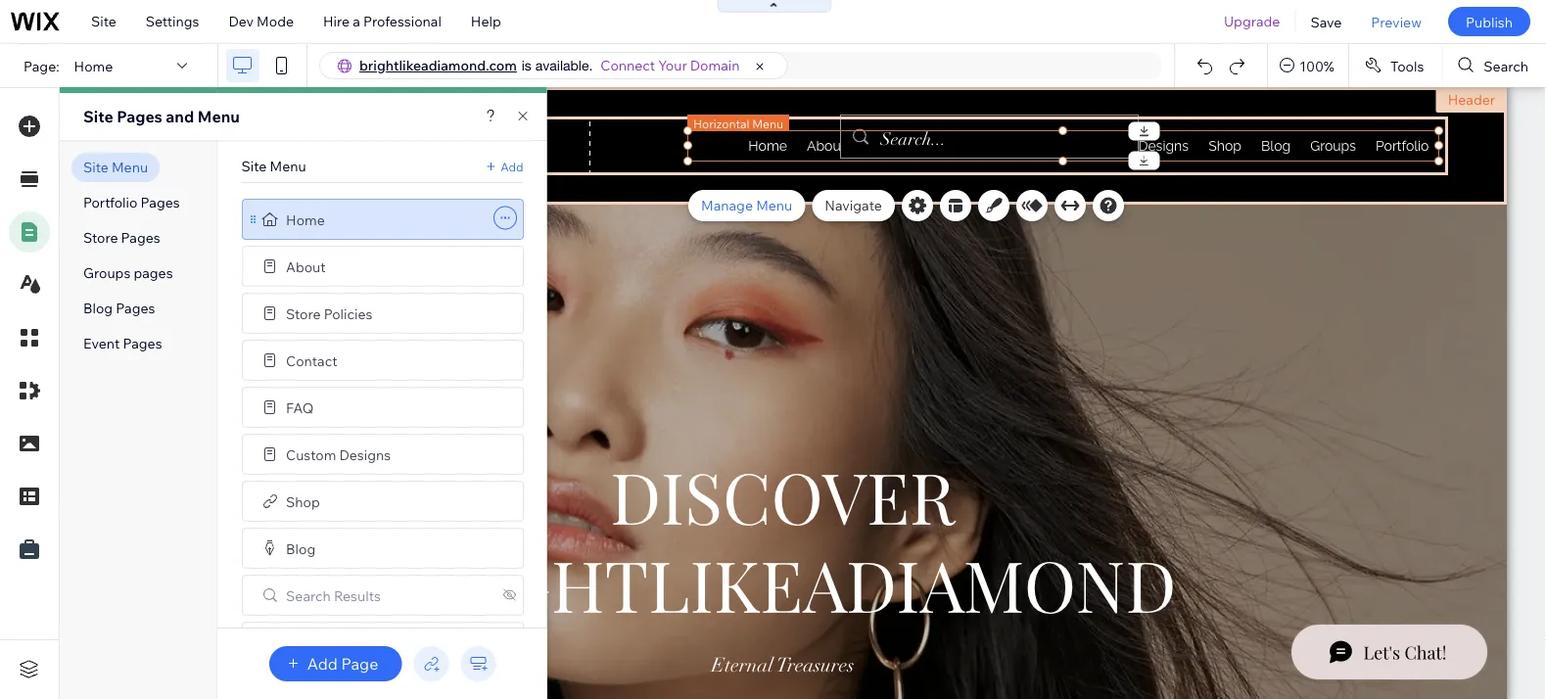 Task type: vqa. For each thing, say whether or not it's contained in the screenshot.
the bottom 1 button
no



Task type: describe. For each thing, give the bounding box(es) containing it.
site pages and menu
[[83, 107, 240, 126]]

menu up column
[[270, 158, 306, 175]]

search for search results
[[286, 587, 330, 604]]

save
[[1311, 13, 1342, 30]]

groups
[[83, 264, 131, 282]]

domain
[[690, 57, 740, 74]]

0 vertical spatial home
[[74, 57, 113, 74]]

is available. connect your domain
[[522, 57, 740, 74]]

100%
[[1300, 57, 1335, 74]]

blog for blog pages
[[83, 300, 113, 317]]

100% button
[[1269, 44, 1349, 87]]

hire
[[323, 13, 350, 30]]

store for store policies
[[286, 305, 320, 322]]

portfolio
[[83, 194, 138, 211]]

help
[[471, 13, 501, 30]]

column
[[265, 177, 308, 191]]

upgrade
[[1224, 13, 1281, 30]]

a
[[353, 13, 360, 30]]

menu up portfolio pages
[[112, 159, 148, 176]]

settings
[[146, 13, 199, 30]]

dev mode
[[229, 13, 294, 30]]

event
[[83, 335, 120, 352]]

blog pages
[[83, 300, 155, 317]]

pages for site
[[117, 107, 162, 126]]

professional
[[363, 13, 442, 30]]

navigate
[[825, 197, 882, 214]]

hire a professional
[[323, 13, 442, 30]]

pages for portfolio
[[141, 194, 180, 211]]

horizontal
[[693, 116, 750, 131]]

preview
[[1372, 13, 1422, 30]]

site up portfolio on the top of the page
[[83, 159, 109, 176]]

store policies
[[286, 305, 372, 322]]

is
[[522, 57, 532, 73]]

your
[[659, 57, 687, 74]]

manage
[[701, 197, 753, 214]]

0 horizontal spatial site menu
[[83, 159, 148, 176]]

publish button
[[1449, 7, 1531, 36]]

shop
[[286, 493, 320, 510]]

add page button
[[269, 646, 402, 682]]

pages for blog
[[116, 300, 155, 317]]

pages for event
[[123, 335, 162, 352]]

results
[[333, 587, 380, 604]]

faq
[[286, 399, 313, 416]]

about
[[286, 258, 325, 275]]

mode
[[257, 13, 294, 30]]

store pages
[[83, 229, 160, 246]]

pages
[[134, 264, 173, 282]]

site left "settings"
[[91, 13, 116, 30]]

designs
[[339, 446, 390, 463]]

add page
[[307, 654, 378, 674]]

2
[[310, 177, 317, 191]]

column 2
[[265, 177, 317, 191]]

manage menu
[[701, 197, 793, 214]]



Task type: locate. For each thing, give the bounding box(es) containing it.
1 vertical spatial add
[[307, 654, 338, 674]]

search for search
[[1484, 57, 1529, 74]]

1 vertical spatial store
[[286, 305, 320, 322]]

blog for blog
[[286, 540, 315, 557]]

0 vertical spatial store
[[83, 229, 118, 246]]

search
[[1484, 57, 1529, 74], [286, 587, 330, 604]]

search results
[[286, 587, 380, 604]]

1 horizontal spatial store
[[286, 305, 320, 322]]

available.
[[536, 57, 593, 73]]

1 horizontal spatial search
[[1484, 57, 1529, 74]]

tools button
[[1350, 44, 1442, 87]]

0 horizontal spatial add
[[307, 654, 338, 674]]

event pages
[[83, 335, 162, 352]]

pages down groups pages
[[116, 300, 155, 317]]

site menu up portfolio on the top of the page
[[83, 159, 148, 176]]

0 horizontal spatial blog
[[83, 300, 113, 317]]

search down publish
[[1484, 57, 1529, 74]]

site up column
[[242, 158, 267, 175]]

1 horizontal spatial blog
[[286, 540, 315, 557]]

horizontal menu
[[693, 116, 784, 131]]

add for add
[[501, 159, 524, 174]]

menu
[[198, 107, 240, 126], [752, 116, 784, 131], [270, 158, 306, 175], [112, 159, 148, 176], [756, 197, 793, 214]]

1 horizontal spatial add
[[501, 159, 524, 174]]

site menu
[[242, 158, 306, 175], [83, 159, 148, 176]]

blog down the shop in the left of the page
[[286, 540, 315, 557]]

store
[[83, 229, 118, 246], [286, 305, 320, 322]]

page
[[341, 654, 378, 674]]

pages for store
[[121, 229, 160, 246]]

and
[[166, 107, 194, 126]]

site menu up column
[[242, 158, 306, 175]]

site left and
[[83, 107, 113, 126]]

home
[[74, 57, 113, 74], [286, 211, 324, 228]]

contact
[[286, 352, 337, 369]]

pages
[[117, 107, 162, 126], [141, 194, 180, 211], [121, 229, 160, 246], [116, 300, 155, 317], [123, 335, 162, 352]]

pages left and
[[117, 107, 162, 126]]

custom designs
[[286, 446, 390, 463]]

search inside search button
[[1484, 57, 1529, 74]]

pages down portfolio pages
[[121, 229, 160, 246]]

pages right event
[[123, 335, 162, 352]]

search left the results
[[286, 587, 330, 604]]

header
[[1448, 91, 1496, 108]]

1 vertical spatial blog
[[286, 540, 315, 557]]

0 vertical spatial add
[[501, 159, 524, 174]]

pages right portfolio on the top of the page
[[141, 194, 180, 211]]

1 horizontal spatial home
[[286, 211, 324, 228]]

tools
[[1391, 57, 1425, 74]]

store up the groups
[[83, 229, 118, 246]]

blog up event
[[83, 300, 113, 317]]

0 horizontal spatial home
[[74, 57, 113, 74]]

add for add page
[[307, 654, 338, 674]]

1 horizontal spatial site menu
[[242, 158, 306, 175]]

dev
[[229, 13, 254, 30]]

connect
[[601, 57, 655, 74]]

publish
[[1466, 13, 1513, 30]]

store left policies
[[286, 305, 320, 322]]

blog
[[83, 300, 113, 317], [286, 540, 315, 557]]

add inside button
[[307, 654, 338, 674]]

home down 2
[[286, 211, 324, 228]]

portfolio pages
[[83, 194, 180, 211]]

store for store pages
[[83, 229, 118, 246]]

policies
[[323, 305, 372, 322]]

menu right and
[[198, 107, 240, 126]]

menu right horizontal
[[752, 116, 784, 131]]

search button
[[1443, 44, 1547, 87]]

0 vertical spatial search
[[1484, 57, 1529, 74]]

0 horizontal spatial search
[[286, 587, 330, 604]]

site
[[91, 13, 116, 30], [83, 107, 113, 126], [242, 158, 267, 175], [83, 159, 109, 176]]

preview button
[[1357, 0, 1437, 43]]

groups pages
[[83, 264, 173, 282]]

menu right manage
[[756, 197, 793, 214]]

home up site pages and menu
[[74, 57, 113, 74]]

1 vertical spatial search
[[286, 587, 330, 604]]

1 vertical spatial home
[[286, 211, 324, 228]]

0 horizontal spatial store
[[83, 229, 118, 246]]

add
[[501, 159, 524, 174], [307, 654, 338, 674]]

custom
[[286, 446, 336, 463]]

0 vertical spatial blog
[[83, 300, 113, 317]]

brightlikeadiamond.com
[[359, 57, 517, 74]]

save button
[[1296, 0, 1357, 43]]



